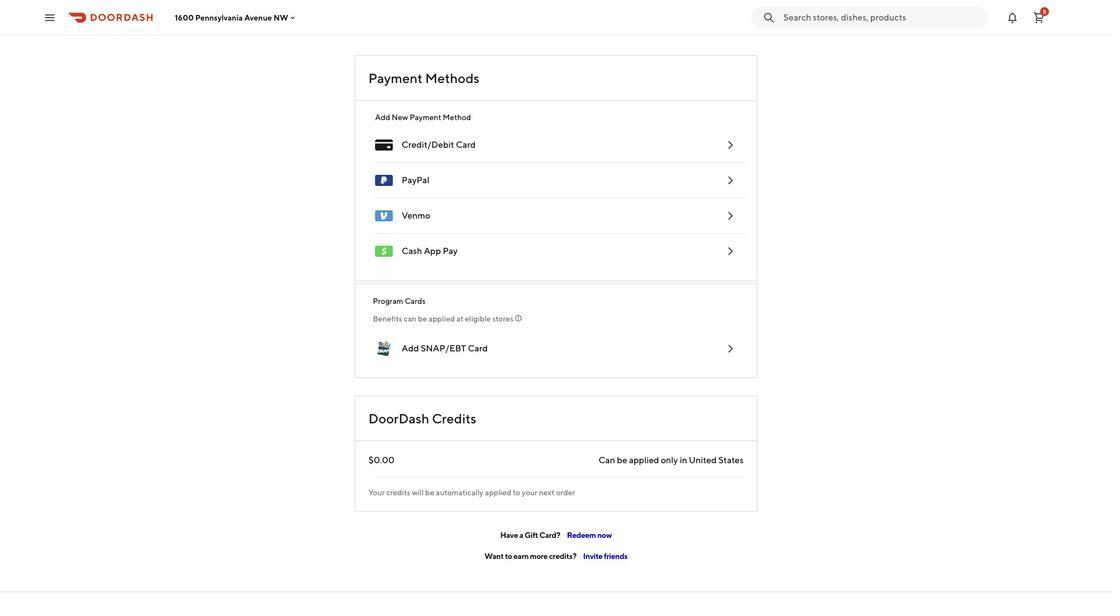 Task type: vqa. For each thing, say whether or not it's contained in the screenshot.
MI
no



Task type: locate. For each thing, give the bounding box(es) containing it.
payment up new
[[369, 70, 423, 86]]

a
[[520, 531, 524, 540]]

0 vertical spatial payment
[[369, 70, 423, 86]]

$0.00
[[369, 455, 395, 466]]

2 vertical spatial be
[[426, 488, 435, 497]]

1 vertical spatial payment
[[410, 113, 442, 122]]

1 vertical spatial add
[[402, 343, 419, 354]]

1 add new payment method image from the top
[[724, 138, 737, 152]]

pay
[[443, 246, 458, 256]]

doordash
[[369, 411, 430, 426]]

your
[[522, 488, 538, 497]]

redeem now
[[567, 531, 612, 540]]

1 horizontal spatial add
[[402, 343, 419, 354]]

applied
[[429, 314, 455, 323], [629, 455, 660, 466], [485, 488, 512, 497]]

methods
[[425, 70, 480, 86]]

to left your
[[513, 488, 521, 497]]

card
[[456, 140, 476, 150], [468, 343, 488, 354]]

0 horizontal spatial applied
[[429, 314, 455, 323]]

add
[[375, 113, 391, 122], [402, 343, 419, 354]]

card down eligible
[[468, 343, 488, 354]]

add new payment method image
[[724, 138, 737, 152], [724, 174, 737, 187], [724, 209, 737, 223], [724, 245, 737, 258]]

payment right new
[[410, 113, 442, 122]]

0 vertical spatial be
[[418, 314, 427, 323]]

0 vertical spatial to
[[513, 488, 521, 497]]

pennsylvania
[[195, 13, 243, 22]]

1 vertical spatial to
[[505, 552, 512, 561]]

applied left at
[[429, 314, 455, 323]]

3 add new payment method image from the top
[[724, 209, 737, 223]]

1 horizontal spatial applied
[[485, 488, 512, 497]]

cards
[[405, 297, 426, 306]]

card down method
[[456, 140, 476, 150]]

2 vertical spatial applied
[[485, 488, 512, 497]]

applied inside benefits can be applied at eligible stores button
[[429, 314, 455, 323]]

be right can
[[617, 455, 628, 466]]

stores
[[493, 314, 514, 323]]

states
[[719, 455, 744, 466]]

1600 pennsylvania avenue nw
[[175, 13, 288, 22]]

program cards
[[373, 297, 426, 306]]

menu
[[367, 112, 746, 269]]

invite friends
[[584, 552, 628, 561]]

benefits
[[373, 314, 403, 323]]

payment
[[369, 70, 423, 86], [410, 113, 442, 122]]

1 horizontal spatial to
[[513, 488, 521, 497]]

1 vertical spatial applied
[[629, 455, 660, 466]]

applied left only
[[629, 455, 660, 466]]

be right will
[[426, 488, 435, 497]]

add new payment method image
[[724, 342, 737, 355]]

invite
[[584, 552, 603, 561]]

redeem now link
[[567, 531, 612, 540]]

1 vertical spatial card
[[468, 343, 488, 354]]

applied left your
[[485, 488, 512, 497]]

can
[[599, 455, 616, 466]]

add right "add snap/ebt card" icon
[[402, 343, 419, 354]]

paypal
[[402, 175, 430, 185]]

method
[[443, 113, 471, 122]]

want to earn more credits?
[[485, 552, 577, 561]]

5 button
[[1029, 6, 1051, 29]]

show menu image
[[375, 136, 393, 154]]

be inside benefits can be applied at eligible stores button
[[418, 314, 427, 323]]

have
[[501, 531, 518, 540]]

notification bell image
[[1007, 11, 1020, 24]]

to left the earn
[[505, 552, 512, 561]]

add left new
[[375, 113, 391, 122]]

in
[[680, 455, 688, 466]]

doordash credits
[[369, 411, 477, 426]]

0 horizontal spatial add
[[375, 113, 391, 122]]

to
[[513, 488, 521, 497], [505, 552, 512, 561]]

benefits can be applied at eligible stores
[[373, 314, 514, 323]]

united
[[689, 455, 717, 466]]

credit/debit
[[402, 140, 454, 150]]

have a gift card?
[[501, 531, 561, 540]]

0 vertical spatial card
[[456, 140, 476, 150]]

card?
[[540, 531, 561, 540]]

0 vertical spatial applied
[[429, 314, 455, 323]]

order
[[557, 488, 576, 497]]

be right can on the bottom of the page
[[418, 314, 427, 323]]

menu containing credit/debit card
[[367, 112, 746, 269]]

open menu image
[[43, 11, 56, 24]]

credits
[[432, 411, 477, 426]]

add for add snap/ebt card
[[402, 343, 419, 354]]

0 vertical spatial add
[[375, 113, 391, 122]]

be
[[418, 314, 427, 323], [617, 455, 628, 466], [426, 488, 435, 497]]

can be applied only in united states
[[599, 455, 744, 466]]

1600 pennsylvania avenue nw button
[[175, 13, 297, 22]]

2 add new payment method image from the top
[[724, 174, 737, 187]]

4 add new payment method image from the top
[[724, 245, 737, 258]]



Task type: describe. For each thing, give the bounding box(es) containing it.
your credits will be automatically applied to your next order
[[369, 488, 576, 497]]

add new payment method image for credit/debit card
[[724, 138, 737, 152]]

gift
[[525, 531, 539, 540]]

venmo
[[402, 210, 431, 221]]

credits?
[[549, 552, 577, 561]]

add new payment method image for venmo
[[724, 209, 737, 223]]

0 horizontal spatial to
[[505, 552, 512, 561]]

1600
[[175, 13, 194, 22]]

benefits can be applied at eligible stores button
[[373, 313, 740, 324]]

Store search: begin typing to search for stores available on DoorDash text field
[[784, 11, 982, 24]]

nw
[[274, 13, 288, 22]]

more
[[530, 552, 548, 561]]

can
[[404, 314, 417, 323]]

add new payment method
[[375, 113, 471, 122]]

next
[[539, 488, 555, 497]]

redeem
[[567, 531, 596, 540]]

now
[[598, 531, 612, 540]]

avenue
[[245, 13, 272, 22]]

credits
[[387, 488, 411, 497]]

app
[[424, 246, 441, 256]]

add snap/ebt card image
[[375, 340, 393, 358]]

at
[[457, 314, 464, 323]]

payment methods
[[369, 70, 480, 86]]

credit/debit card
[[402, 140, 476, 150]]

card inside menu
[[456, 140, 476, 150]]

want
[[485, 552, 504, 561]]

automatically
[[436, 488, 484, 497]]

cash
[[402, 246, 422, 256]]

will
[[412, 488, 424, 497]]

add for add new payment method
[[375, 113, 391, 122]]

snap/ebt
[[421, 343, 466, 354]]

1 vertical spatial be
[[617, 455, 628, 466]]

program
[[373, 297, 404, 306]]

your
[[369, 488, 385, 497]]

2 horizontal spatial applied
[[629, 455, 660, 466]]

add snap/ebt card
[[402, 343, 488, 354]]

add new payment method image for cash app pay
[[724, 245, 737, 258]]

friends
[[604, 552, 628, 561]]

only
[[661, 455, 678, 466]]

new
[[392, 113, 408, 122]]

1 items, open order cart image
[[1033, 11, 1046, 24]]

5
[[1044, 8, 1047, 15]]

cash app pay
[[402, 246, 458, 256]]

eligible
[[465, 314, 491, 323]]

add new payment method image for paypal
[[724, 174, 737, 187]]

earn
[[514, 552, 529, 561]]

invite friends link
[[584, 552, 628, 561]]



